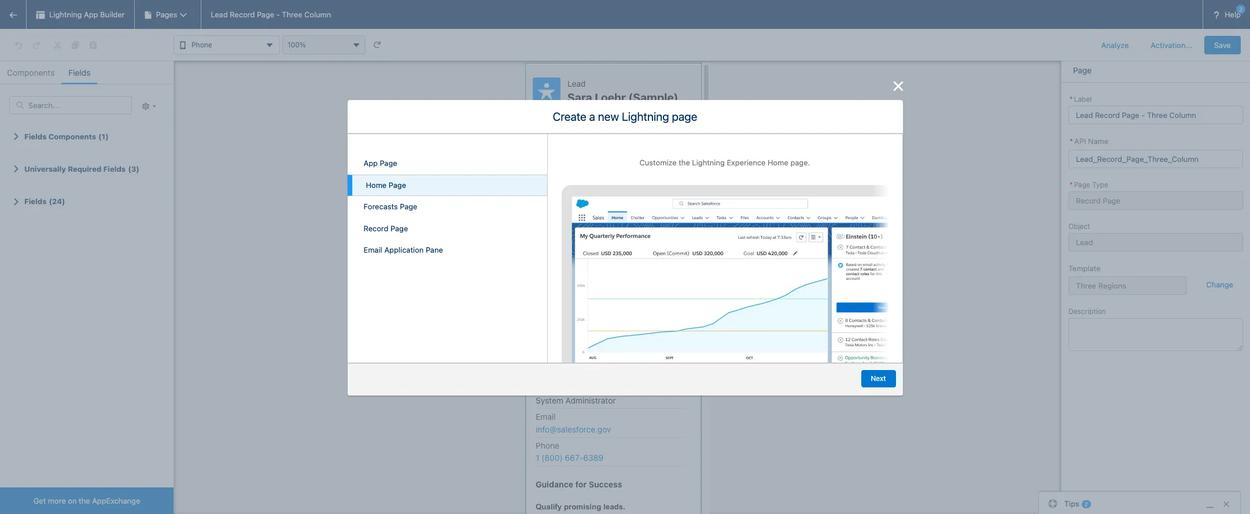 Task type: locate. For each thing, give the bounding box(es) containing it.
0 vertical spatial the
[[679, 158, 690, 167]]

1 vertical spatial home
[[366, 180, 387, 190]]

page up email application pane
[[391, 224, 408, 233]]

record
[[230, 10, 255, 19], [364, 224, 389, 233]]

new
[[598, 110, 619, 123]]

the
[[679, 158, 690, 167], [79, 497, 90, 506]]

home
[[768, 158, 789, 167], [366, 180, 387, 190]]

0 horizontal spatial home
[[366, 180, 387, 190]]

help
[[1225, 10, 1241, 19]]

2 vertical spatial *
[[1070, 180, 1073, 189]]

2 up save button
[[1240, 6, 1243, 13]]

2
[[1240, 6, 1243, 13], [1085, 501, 1088, 508]]

get
[[33, 497, 46, 506]]

page for * page type
[[1074, 180, 1091, 189]]

app page link
[[348, 153, 547, 174]]

inverse image
[[891, 79, 905, 93]]

tab list
[[0, 61, 174, 84]]

tips
[[1065, 499, 1080, 508]]

appexchange
[[92, 497, 140, 506]]

page right forecasts
[[400, 202, 418, 211]]

0 horizontal spatial 2
[[1085, 501, 1088, 508]]

0 vertical spatial 2
[[1240, 6, 1243, 13]]

lightning
[[49, 10, 82, 19], [622, 110, 669, 123], [692, 158, 725, 167]]

0 horizontal spatial app
[[84, 10, 98, 19]]

lightning left experience
[[692, 158, 725, 167]]

0 vertical spatial record
[[230, 10, 255, 19]]

activation...
[[1151, 40, 1193, 49]]

record up email
[[364, 224, 389, 233]]

the right customize
[[679, 158, 690, 167]]

1 vertical spatial the
[[79, 497, 90, 506]]

* for * page type
[[1070, 180, 1073, 189]]

next
[[871, 374, 886, 383]]

2 inside help 2
[[1240, 6, 1243, 13]]

Search... search field
[[9, 96, 132, 115]]

lightning app builder
[[49, 10, 125, 19]]

home left page.
[[768, 158, 789, 167]]

page up forecasts page
[[389, 180, 406, 190]]

home down app page at the top left of page
[[366, 180, 387, 190]]

1 vertical spatial record
[[364, 224, 389, 233]]

1 vertical spatial 2
[[1085, 501, 1088, 508]]

page left type
[[1074, 180, 1091, 189]]

* for * api name
[[1070, 137, 1074, 146]]

analyze button
[[1092, 36, 1139, 54]]

1 vertical spatial app
[[364, 159, 378, 168]]

2 group from the left
[[48, 36, 102, 54]]

home page
[[366, 180, 406, 190]]

lightning right new
[[622, 110, 669, 123]]

1 horizontal spatial lightning
[[622, 110, 669, 123]]

the inside button
[[79, 497, 90, 506]]

record right lead on the top left
[[230, 10, 255, 19]]

1 horizontal spatial home
[[768, 158, 789, 167]]

2 for tips
[[1085, 501, 1088, 508]]

record page
[[364, 224, 408, 233]]

2 horizontal spatial lightning
[[692, 158, 725, 167]]

None text field
[[1069, 191, 1244, 210]]

2 right "tips"
[[1085, 501, 1088, 508]]

create
[[553, 110, 587, 123]]

forecasts
[[364, 202, 398, 211]]

1 horizontal spatial record
[[364, 224, 389, 233]]

* page type
[[1070, 180, 1109, 189]]

1 horizontal spatial 2
[[1240, 6, 1243, 13]]

2 vertical spatial lightning
[[692, 158, 725, 167]]

2 inside tips 2
[[1085, 501, 1088, 508]]

object
[[1069, 222, 1091, 231]]

2 for help
[[1240, 6, 1243, 13]]

*
[[1070, 95, 1073, 104], [1070, 137, 1074, 146], [1070, 180, 1073, 189]]

page up the home page
[[380, 159, 397, 168]]

record page link
[[348, 218, 547, 240]]

2 * from the top
[[1070, 137, 1074, 146]]

0 horizontal spatial the
[[79, 497, 90, 506]]

1 vertical spatial *
[[1070, 137, 1074, 146]]

the right "on"
[[79, 497, 90, 506]]

0 horizontal spatial lightning
[[49, 10, 82, 19]]

1 horizontal spatial group
[[48, 36, 102, 54]]

-
[[276, 10, 280, 19]]

1 * from the top
[[1070, 95, 1073, 104]]

application
[[384, 245, 424, 255]]

3 * from the top
[[1070, 180, 1073, 189]]

customize the lightning experience home page.
[[640, 158, 810, 167]]

page
[[257, 10, 274, 19], [1073, 65, 1092, 75], [380, 159, 397, 168], [389, 180, 406, 190], [1074, 180, 1091, 189], [400, 202, 418, 211], [391, 224, 408, 233]]

Description text field
[[1069, 318, 1244, 351]]

0 horizontal spatial group
[[9, 36, 46, 54]]

page.
[[791, 158, 810, 167]]

app
[[84, 10, 98, 19], [364, 159, 378, 168]]

app left builder
[[84, 10, 98, 19]]

pages link
[[135, 0, 202, 29]]

save
[[1215, 40, 1231, 49]]

* left type
[[1070, 180, 1073, 189]]

app up the home page
[[364, 159, 378, 168]]

* left api
[[1070, 137, 1074, 146]]

page inside "link"
[[391, 224, 408, 233]]

group
[[9, 36, 46, 54], [48, 36, 102, 54]]

email application pane link
[[348, 240, 547, 261]]

template
[[1069, 264, 1101, 273]]

home page link
[[348, 174, 547, 196]]

None text field
[[1069, 106, 1244, 124], [1069, 150, 1244, 168], [1069, 106, 1244, 124], [1069, 150, 1244, 168]]

phone
[[192, 41, 212, 49]]

* left the label at the right
[[1070, 95, 1073, 104]]

0 vertical spatial *
[[1070, 95, 1073, 104]]

lightning left builder
[[49, 10, 82, 19]]



Task type: vqa. For each thing, say whether or not it's contained in the screenshot.
the middle * Subject
no



Task type: describe. For each thing, give the bounding box(es) containing it.
next link
[[861, 370, 896, 388]]

1 group from the left
[[9, 36, 46, 54]]

Object text field
[[1069, 233, 1244, 251]]

more
[[48, 497, 66, 506]]

email application pane
[[364, 245, 443, 255]]

analyze
[[1102, 40, 1129, 49]]

forecasts page
[[364, 202, 418, 211]]

page for app page
[[380, 159, 397, 168]]

0 horizontal spatial record
[[230, 10, 255, 19]]

page left - on the top left of the page
[[257, 10, 274, 19]]

on
[[68, 497, 77, 506]]

page for record page
[[391, 224, 408, 233]]

type
[[1093, 180, 1109, 189]]

page
[[672, 110, 698, 123]]

phone button
[[174, 35, 280, 55]]

Template text field
[[1069, 277, 1188, 295]]

name
[[1088, 137, 1109, 146]]

* api name
[[1070, 137, 1109, 146]]

email
[[364, 245, 382, 255]]

page up the label at the right
[[1073, 65, 1092, 75]]

forecasts page link
[[348, 196, 547, 218]]

0 vertical spatial app
[[84, 10, 98, 19]]

api
[[1075, 137, 1086, 146]]

1 horizontal spatial the
[[679, 158, 690, 167]]

page for forecasts page
[[400, 202, 418, 211]]

1 vertical spatial lightning
[[622, 110, 669, 123]]

experience
[[727, 158, 766, 167]]

page for home page
[[389, 180, 406, 190]]

change
[[1207, 280, 1234, 289]]

0 vertical spatial lightning
[[49, 10, 82, 19]]

three
[[282, 10, 302, 19]]

record inside "link"
[[364, 224, 389, 233]]

get more on the appexchange
[[33, 497, 140, 506]]

1 horizontal spatial app
[[364, 159, 378, 168]]

pages
[[156, 10, 177, 19]]

get more on the appexchange button
[[0, 488, 174, 514]]

app page
[[364, 159, 397, 168]]

0 vertical spatial home
[[768, 158, 789, 167]]

builder
[[100, 10, 125, 19]]

a
[[589, 110, 595, 123]]

create a new lightning page
[[553, 110, 698, 123]]

pane
[[426, 245, 443, 255]]

description
[[1069, 307, 1106, 316]]

lead
[[211, 10, 228, 19]]

column
[[304, 10, 331, 19]]

activation... button
[[1141, 36, 1202, 54]]

customize
[[640, 158, 677, 167]]

* label
[[1070, 95, 1092, 104]]

tips 2
[[1065, 499, 1088, 508]]

save button
[[1205, 36, 1241, 54]]

help 2
[[1225, 6, 1243, 19]]

lead record page - three column
[[211, 10, 331, 19]]

change button
[[1197, 275, 1244, 295]]

* for * label
[[1070, 95, 1073, 104]]

label
[[1074, 95, 1092, 104]]



